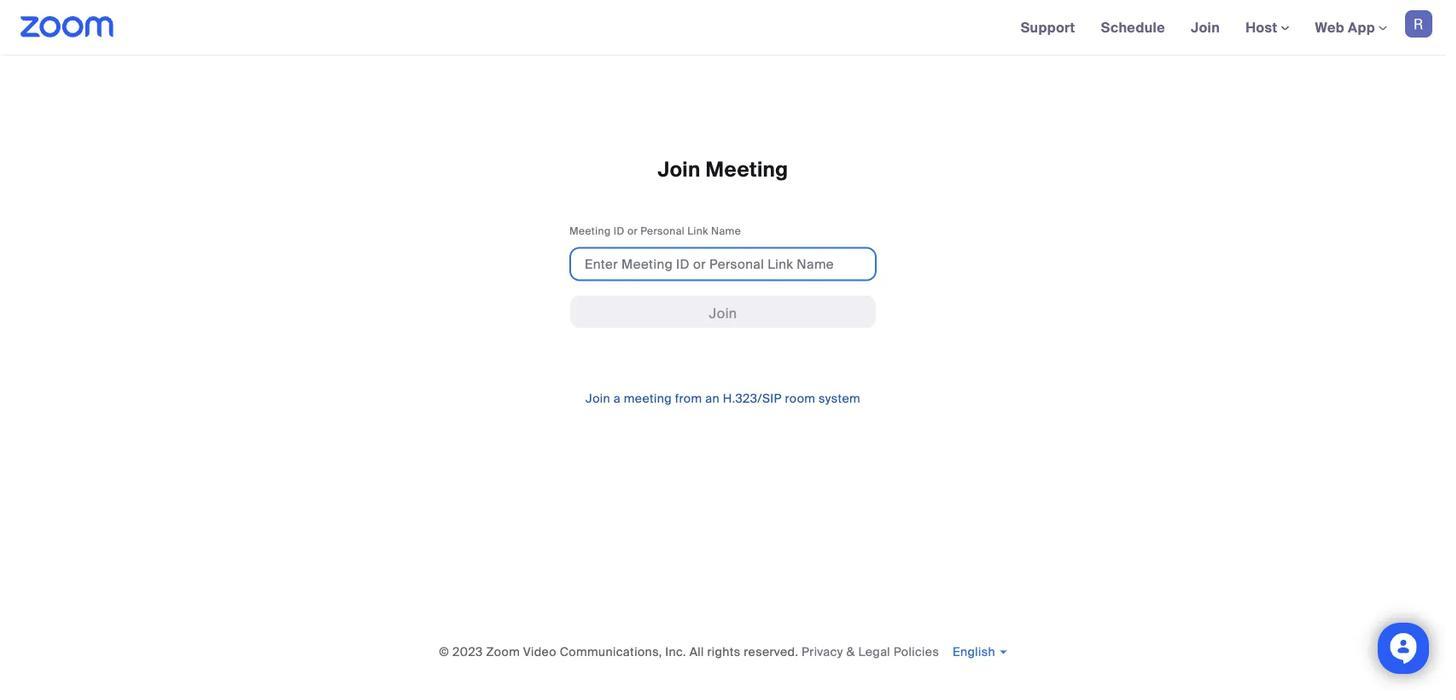 Task type: describe. For each thing, give the bounding box(es) containing it.
join button
[[570, 295, 877, 329]]

policies
[[894, 644, 940, 660]]

name
[[711, 225, 741, 238]]

support link
[[1008, 0, 1089, 55]]

room
[[785, 391, 816, 407]]

&
[[847, 644, 855, 660]]

link
[[688, 225, 709, 238]]

Meeting ID or Personal Link Name text field
[[570, 247, 877, 281]]

1 horizontal spatial meeting
[[706, 157, 789, 183]]

personal
[[641, 225, 685, 238]]

id
[[614, 225, 625, 238]]

join a meeting from an h.323/sip room system link
[[586, 391, 861, 407]]

support
[[1021, 18, 1076, 36]]

web app button
[[1316, 18, 1388, 36]]

schedule
[[1101, 18, 1166, 36]]

an
[[706, 391, 720, 407]]

join meeting
[[658, 157, 789, 183]]

all
[[690, 644, 704, 660]]

join a meeting from an h.323/sip room system
[[586, 391, 861, 407]]

join for join a meeting from an h.323/sip room system
[[586, 391, 611, 407]]

video
[[523, 644, 557, 660]]

banner containing support
[[0, 0, 1447, 56]]

app
[[1349, 18, 1376, 36]]

© 2023 zoom video communications, inc. all rights reserved. privacy & legal policies
[[439, 644, 940, 660]]

privacy
[[802, 644, 843, 660]]

join for join button in the top of the page
[[709, 304, 738, 322]]

rights
[[708, 644, 741, 660]]

profile picture image
[[1406, 10, 1433, 38]]

legal
[[859, 644, 891, 660]]

from
[[675, 391, 702, 407]]

host
[[1246, 18, 1281, 36]]

communications,
[[560, 644, 662, 660]]

system
[[819, 391, 861, 407]]



Task type: vqa. For each thing, say whether or not it's contained in the screenshot.
copy Icon
no



Task type: locate. For each thing, give the bounding box(es) containing it.
join down 'meeting id or personal link name' text field
[[709, 304, 738, 322]]

meeting
[[624, 391, 672, 407]]

inc.
[[666, 644, 687, 660]]

0 vertical spatial meeting
[[706, 157, 789, 183]]

meeting id or personal link name
[[570, 225, 741, 238]]

h.323/sip
[[723, 391, 782, 407]]

a
[[614, 391, 621, 407]]

meeting
[[706, 157, 789, 183], [570, 225, 611, 238]]

join left a
[[586, 391, 611, 407]]

join link
[[1179, 0, 1233, 55]]

1 vertical spatial meeting
[[570, 225, 611, 238]]

meeting up name
[[706, 157, 789, 183]]

join left host
[[1191, 18, 1221, 36]]

web
[[1316, 18, 1345, 36]]

banner
[[0, 0, 1447, 56]]

zoom logo image
[[20, 16, 114, 38]]

english
[[953, 644, 996, 660]]

join for join link
[[1191, 18, 1221, 36]]

meeting left id
[[570, 225, 611, 238]]

privacy & legal policies link
[[802, 644, 940, 660]]

or
[[628, 225, 638, 238]]

zoom
[[486, 644, 520, 660]]

web app
[[1316, 18, 1376, 36]]

join inside button
[[709, 304, 738, 322]]

reserved.
[[744, 644, 799, 660]]

meetings navigation
[[1008, 0, 1447, 56]]

join up "personal"
[[658, 157, 701, 183]]

©
[[439, 644, 449, 660]]

2023
[[453, 644, 483, 660]]

host button
[[1246, 18, 1290, 36]]

join inside meetings navigation
[[1191, 18, 1221, 36]]

join
[[1191, 18, 1221, 36], [658, 157, 701, 183], [709, 304, 738, 322], [586, 391, 611, 407]]

english button
[[953, 644, 1007, 660]]

join for join meeting
[[658, 157, 701, 183]]

schedule link
[[1089, 0, 1179, 55]]

0 horizontal spatial meeting
[[570, 225, 611, 238]]



